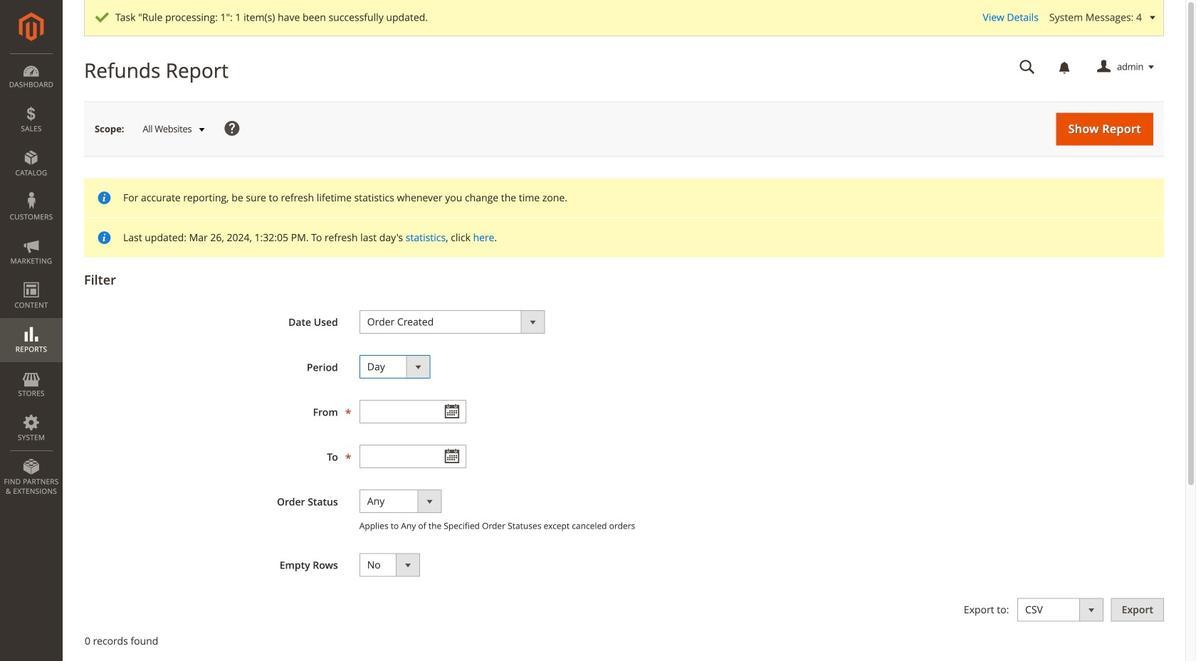 Task type: locate. For each thing, give the bounding box(es) containing it.
None text field
[[1010, 55, 1045, 80]]

menu bar
[[0, 53, 63, 504]]

None text field
[[359, 400, 466, 424], [359, 445, 466, 469], [359, 400, 466, 424], [359, 445, 466, 469]]



Task type: describe. For each thing, give the bounding box(es) containing it.
magento admin panel image
[[19, 12, 44, 41]]



